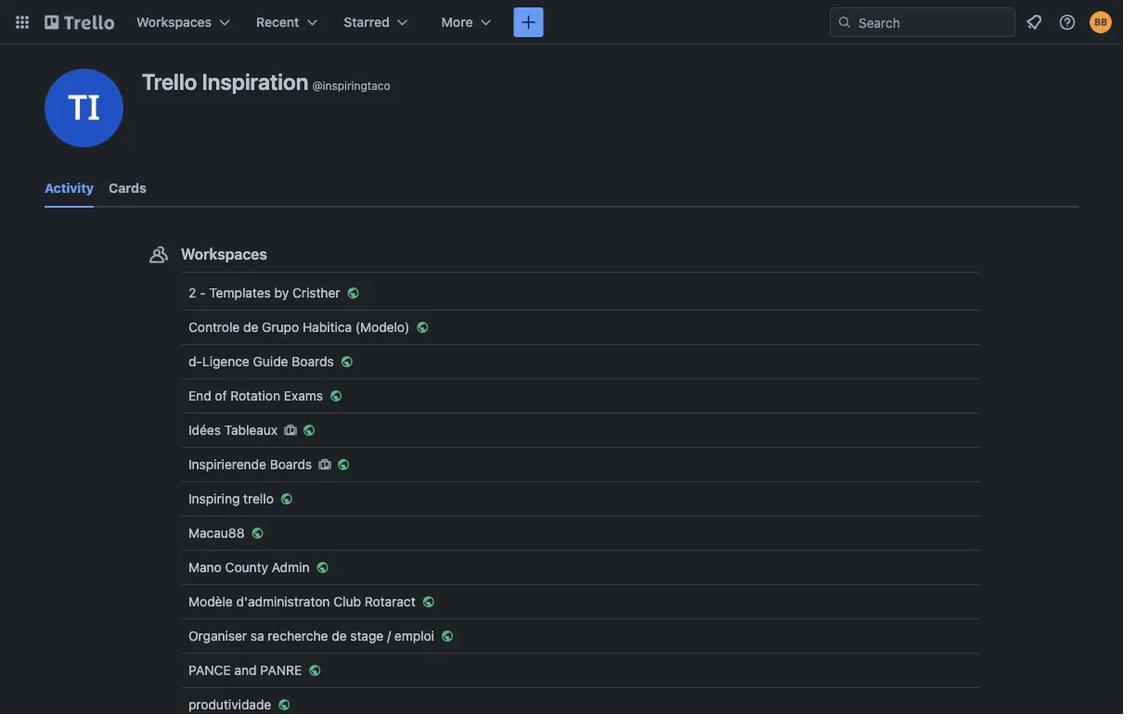 Task type: locate. For each thing, give the bounding box(es) containing it.
/
[[387, 629, 391, 644]]

controle de grupo habitica (modelo) link
[[181, 313, 979, 342]]

de
[[243, 320, 258, 335], [332, 629, 347, 644]]

exams
[[284, 388, 323, 404]]

1 horizontal spatial de
[[332, 629, 347, 644]]

sm image for 2 - templates by cristher
[[344, 284, 362, 303]]

de left stage
[[332, 629, 347, 644]]

1 vertical spatial workspaces
[[181, 245, 267, 263]]

boards
[[292, 354, 334, 369], [270, 457, 312, 472]]

inspiring
[[188, 491, 240, 507]]

end of rotation exams link
[[181, 381, 979, 411]]

switch to… image
[[13, 13, 32, 32]]

sm image down panre
[[275, 696, 294, 715]]

boards up exams
[[292, 354, 334, 369]]

idées
[[188, 423, 221, 438]]

sm image down habitica
[[338, 353, 356, 371]]

sm image for idées tableaux
[[281, 421, 300, 440]]

inspiring trello
[[188, 491, 274, 507]]

sm image inside mano county admin link
[[313, 559, 332, 577]]

(modelo)
[[355, 320, 410, 335]]

mano county admin link
[[181, 553, 979, 583]]

cards link
[[109, 172, 147, 205]]

rotaract
[[365, 594, 416, 610]]

sm image right admin
[[313, 559, 332, 577]]

sm image inside inspiring trello link
[[277, 490, 296, 509]]

0 horizontal spatial de
[[243, 320, 258, 335]]

sm image inside organiser sa recherche de stage / emploi link
[[438, 627, 457, 646]]

primary element
[[0, 0, 1123, 45]]

sm image for macau88
[[248, 524, 267, 543]]

recherche
[[268, 629, 328, 644]]

sm image for inspiring trello
[[277, 490, 296, 509]]

templates
[[209, 285, 271, 301]]

modèle d'administraton club rotaract
[[188, 594, 416, 610]]

create board or workspace image
[[519, 13, 538, 32]]

2
[[188, 285, 196, 301]]

and
[[234, 663, 257, 678]]

rotation
[[230, 388, 280, 404]]

sm image for inspirierende boards
[[316, 456, 334, 474]]

modèle
[[188, 594, 233, 610]]

bob builder (bobbuilder40) image
[[1090, 11, 1112, 33]]

trello
[[243, 491, 274, 507]]

0 vertical spatial de
[[243, 320, 258, 335]]

de inside "link"
[[243, 320, 258, 335]]

trello
[[142, 69, 197, 95]]

modèle d'administraton club rotaract link
[[181, 588, 979, 617]]

d-ligence guide boards
[[188, 354, 334, 369]]

sm image inside end of rotation exams "link"
[[327, 387, 345, 406]]

recent
[[256, 14, 299, 30]]

pance and panre link
[[181, 656, 979, 686]]

sm image inside macau88 link
[[248, 524, 267, 543]]

stage
[[350, 629, 384, 644]]

organiser sa recherche de stage / emploi link
[[181, 622, 979, 652]]

activity link
[[45, 172, 94, 208]]

sm image inside pance and panre link
[[306, 662, 324, 680]]

sm image inside d-ligence guide boards link
[[338, 353, 356, 371]]

0 vertical spatial workspaces
[[136, 14, 212, 30]]

sm image
[[344, 284, 362, 303], [413, 318, 432, 337], [327, 387, 345, 406], [281, 421, 300, 440], [300, 421, 318, 440], [316, 456, 334, 474], [334, 456, 353, 474], [277, 490, 296, 509], [248, 524, 267, 543]]

sm image right panre
[[306, 662, 324, 680]]

mano county admin
[[188, 560, 310, 575]]

workspaces up templates
[[181, 245, 267, 263]]

back to home image
[[45, 7, 114, 37]]

workspaces
[[136, 14, 212, 30], [181, 245, 267, 263]]

of
[[215, 388, 227, 404]]

sm image inside controle de grupo habitica (modelo) "link"
[[413, 318, 432, 337]]

sm image right emploi
[[438, 627, 457, 646]]

ligence
[[202, 354, 249, 369]]

cristher
[[292, 285, 340, 301]]

sm image inside 2 - templates by cristher link
[[344, 284, 362, 303]]

sm image inside produtividade link
[[275, 696, 294, 715]]

de left grupo
[[243, 320, 258, 335]]

end of rotation exams
[[188, 388, 323, 404]]

panre
[[260, 663, 302, 678]]

sm image inside modèle d'administraton club rotaract "link"
[[419, 593, 438, 612]]

produtividade link
[[181, 691, 979, 715]]

sm image
[[338, 353, 356, 371], [313, 559, 332, 577], [419, 593, 438, 612], [438, 627, 457, 646], [306, 662, 324, 680], [275, 696, 294, 715]]

trello inspiration @inspiringtaco
[[142, 69, 390, 95]]

sm image up emploi
[[419, 593, 438, 612]]

idées tableaux link
[[181, 416, 979, 446]]

more
[[442, 14, 473, 30]]

controle de grupo habitica (modelo)
[[188, 320, 410, 335]]

habitica
[[303, 320, 352, 335]]

-
[[200, 285, 206, 301]]

pance
[[188, 663, 231, 678]]

boards up the trello
[[270, 457, 312, 472]]

workspaces up trello
[[136, 14, 212, 30]]

admin
[[272, 560, 310, 575]]

emploi
[[394, 629, 434, 644]]



Task type: vqa. For each thing, say whether or not it's contained in the screenshot.
text field
no



Task type: describe. For each thing, give the bounding box(es) containing it.
sa
[[251, 629, 264, 644]]

mano
[[188, 560, 222, 575]]

starred button
[[333, 7, 419, 37]]

grupo
[[262, 320, 299, 335]]

0 vertical spatial boards
[[292, 354, 334, 369]]

1 vertical spatial boards
[[270, 457, 312, 472]]

cards
[[109, 181, 147, 196]]

sm image for modèle d'administraton club rotaract
[[419, 593, 438, 612]]

inspirierende
[[188, 457, 266, 472]]

0 notifications image
[[1023, 11, 1045, 33]]

organiser sa recherche de stage / emploi
[[188, 629, 434, 644]]

inspirierende boards
[[188, 457, 312, 472]]

pance and panre
[[188, 663, 302, 678]]

organiser
[[188, 629, 247, 644]]

sm image for d-ligence guide boards
[[338, 353, 356, 371]]

club
[[333, 594, 361, 610]]

produtividade
[[188, 697, 271, 713]]

end
[[188, 388, 211, 404]]

recent button
[[245, 7, 329, 37]]

Search field
[[852, 8, 1014, 36]]

inspiring trello link
[[181, 484, 979, 514]]

county
[[225, 560, 268, 575]]

d'administraton
[[236, 594, 330, 610]]

d-
[[188, 354, 202, 369]]

2 - templates by cristher link
[[181, 278, 979, 308]]

more button
[[430, 7, 503, 37]]

sm image for organiser sa recherche de stage / emploi
[[438, 627, 457, 646]]

macau88
[[188, 526, 245, 541]]

sm image for produtividade
[[275, 696, 294, 715]]

d-ligence guide boards link
[[181, 347, 979, 377]]

macau88 link
[[181, 519, 979, 549]]

sm image for controle de grupo habitica (modelo)
[[413, 318, 432, 337]]

sm image for mano county admin
[[313, 559, 332, 577]]

1 vertical spatial de
[[332, 629, 347, 644]]

sm image for pance and panre
[[306, 662, 324, 680]]

@inspiringtaco
[[312, 79, 390, 92]]

controle
[[188, 320, 240, 335]]

workspaces button
[[125, 7, 241, 37]]

2 - templates by cristher
[[188, 285, 340, 301]]

trello inspiration image
[[45, 69, 123, 148]]

open information menu image
[[1058, 13, 1077, 32]]

inspirierende boards link
[[181, 450, 979, 480]]

guide
[[253, 354, 288, 369]]

search image
[[837, 15, 852, 30]]

sm image for end of rotation exams
[[327, 387, 345, 406]]

workspaces inside popup button
[[136, 14, 212, 30]]

idées tableaux
[[188, 423, 278, 438]]

inspiration
[[202, 69, 309, 95]]

tableaux
[[224, 423, 278, 438]]

starred
[[344, 14, 390, 30]]

by
[[274, 285, 289, 301]]

activity
[[45, 181, 94, 196]]



